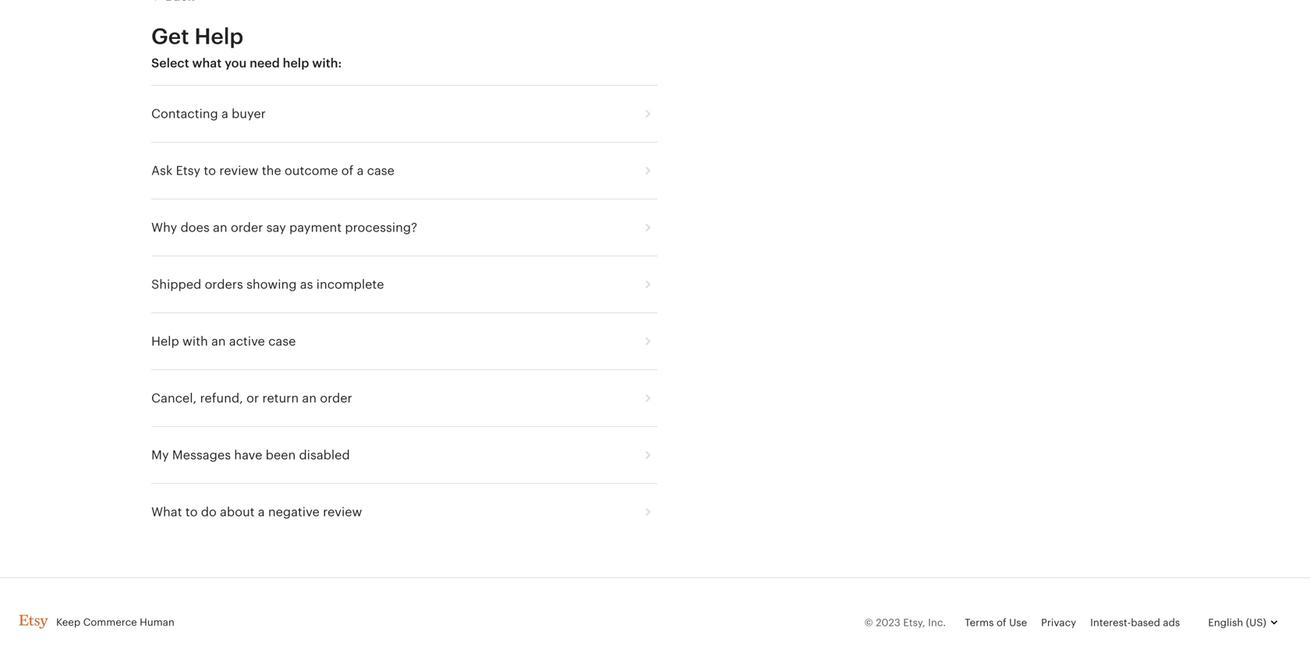 Task type: locate. For each thing, give the bounding box(es) containing it.
0 horizontal spatial help
[[151, 335, 179, 349]]

a left buyer
[[221, 107, 228, 121]]

or
[[247, 392, 259, 406]]

of inside ask etsy to review the outcome of a case link
[[341, 164, 354, 178]]

english (us)
[[1208, 617, 1267, 629]]

an for does
[[213, 221, 227, 235]]

cancel, refund, or return an order
[[151, 392, 352, 406]]

human
[[140, 617, 175, 628]]

0 vertical spatial a
[[221, 107, 228, 121]]

a right outcome
[[357, 164, 364, 178]]

1 horizontal spatial to
[[204, 164, 216, 178]]

1 vertical spatial of
[[997, 617, 1007, 629]]

0 horizontal spatial order
[[231, 221, 263, 235]]

terms
[[965, 617, 994, 629]]

an inside help with an active case link
[[211, 335, 226, 349]]

active
[[229, 335, 265, 349]]

with:
[[312, 56, 342, 70]]

help left with
[[151, 335, 179, 349]]

0 horizontal spatial case
[[268, 335, 296, 349]]

order right return in the bottom of the page
[[320, 392, 352, 406]]

why does an order say payment processing?
[[151, 221, 417, 235]]

© 2023 etsy, inc. link
[[865, 617, 946, 629]]

of left use
[[997, 617, 1007, 629]]

incomplete
[[316, 278, 384, 292]]

1 vertical spatial a
[[357, 164, 364, 178]]

1 horizontal spatial review
[[323, 505, 362, 519]]

what
[[192, 56, 222, 70]]

been
[[266, 449, 296, 463]]

0 vertical spatial of
[[341, 164, 354, 178]]

buyer
[[232, 107, 266, 121]]

cancel, refund, or return an order link
[[151, 371, 658, 427]]

order left say
[[231, 221, 263, 235]]

contacting
[[151, 107, 218, 121]]

help with an active case link
[[151, 314, 658, 370]]

as
[[300, 278, 313, 292]]

0 horizontal spatial a
[[221, 107, 228, 121]]

to right etsy
[[204, 164, 216, 178]]

an
[[213, 221, 227, 235], [211, 335, 226, 349], [302, 392, 317, 406]]

review left the
[[219, 164, 259, 178]]

0 vertical spatial case
[[367, 164, 395, 178]]

what
[[151, 505, 182, 519]]

an right does
[[213, 221, 227, 235]]

review right negative
[[323, 505, 362, 519]]

english (us) button
[[1194, 605, 1292, 642]]

etsy image
[[19, 615, 48, 629]]

select
[[151, 56, 189, 70]]

1 horizontal spatial of
[[997, 617, 1007, 629]]

terms of use link
[[965, 617, 1027, 629]]

order
[[231, 221, 263, 235], [320, 392, 352, 406]]

shipped
[[151, 278, 201, 292]]

0 vertical spatial to
[[204, 164, 216, 178]]

1 vertical spatial review
[[323, 505, 362, 519]]

payment
[[289, 221, 342, 235]]

0 vertical spatial an
[[213, 221, 227, 235]]

a right about
[[258, 505, 265, 519]]

an right with
[[211, 335, 226, 349]]

0 horizontal spatial review
[[219, 164, 259, 178]]

to
[[204, 164, 216, 178], [185, 505, 198, 519]]

1 horizontal spatial a
[[258, 505, 265, 519]]

need
[[250, 56, 280, 70]]

review
[[219, 164, 259, 178], [323, 505, 362, 519]]

2 vertical spatial an
[[302, 392, 317, 406]]

ads
[[1163, 617, 1180, 629]]

an right return in the bottom of the page
[[302, 392, 317, 406]]

1 vertical spatial case
[[268, 335, 296, 349]]

0 horizontal spatial of
[[341, 164, 354, 178]]

you
[[225, 56, 247, 70]]

case up processing?
[[367, 164, 395, 178]]

based
[[1131, 617, 1161, 629]]

have
[[234, 449, 262, 463]]

interest-based ads
[[1091, 617, 1180, 629]]

keep
[[56, 617, 80, 628]]

with
[[182, 335, 208, 349]]

what to do about a negative review link
[[151, 484, 658, 541]]

1 vertical spatial help
[[151, 335, 179, 349]]

1 vertical spatial an
[[211, 335, 226, 349]]

0 vertical spatial review
[[219, 164, 259, 178]]

case right active
[[268, 335, 296, 349]]

a inside "link"
[[221, 107, 228, 121]]

1 horizontal spatial order
[[320, 392, 352, 406]]

a
[[221, 107, 228, 121], [357, 164, 364, 178], [258, 505, 265, 519]]

do
[[201, 505, 217, 519]]

case
[[367, 164, 395, 178], [268, 335, 296, 349]]

0 vertical spatial help
[[195, 24, 244, 49]]

interest-based ads link
[[1091, 617, 1180, 629]]

help
[[195, 24, 244, 49], [151, 335, 179, 349]]

of
[[341, 164, 354, 178], [997, 617, 1007, 629]]

© 2023 etsy, inc.
[[865, 617, 946, 629]]

2023
[[876, 617, 901, 629]]

help up the 'what'
[[195, 24, 244, 49]]

2 vertical spatial a
[[258, 505, 265, 519]]

of right outcome
[[341, 164, 354, 178]]

to left the "do" at the bottom of the page
[[185, 505, 198, 519]]

(us)
[[1246, 617, 1267, 629]]

commerce
[[83, 617, 137, 628]]

ask etsy to review the outcome of a case
[[151, 164, 395, 178]]

1 vertical spatial to
[[185, 505, 198, 519]]

keep commerce human
[[56, 617, 175, 628]]

ask etsy to review the outcome of a case link
[[151, 143, 658, 199]]

1 horizontal spatial help
[[195, 24, 244, 49]]

shipped orders showing as incomplete
[[151, 278, 384, 292]]

an inside why does an order say payment processing? link
[[213, 221, 227, 235]]

©
[[865, 617, 873, 629]]

say
[[266, 221, 286, 235]]



Task type: describe. For each thing, give the bounding box(es) containing it.
an inside cancel, refund, or return an order link
[[302, 392, 317, 406]]

my
[[151, 449, 169, 463]]

outcome
[[285, 164, 338, 178]]

help
[[283, 56, 309, 70]]

about
[[220, 505, 255, 519]]

privacy
[[1041, 617, 1077, 629]]

privacy link
[[1041, 617, 1077, 629]]

why does an order say payment processing? link
[[151, 200, 658, 256]]

1 horizontal spatial case
[[367, 164, 395, 178]]

contacting a buyer
[[151, 107, 266, 121]]

ask
[[151, 164, 173, 178]]

messages
[[172, 449, 231, 463]]

terms of use
[[965, 617, 1027, 629]]

etsy
[[176, 164, 200, 178]]

refund,
[[200, 392, 243, 406]]

what to do about a negative review
[[151, 505, 362, 519]]

2 horizontal spatial a
[[357, 164, 364, 178]]

my messages have been disabled link
[[151, 427, 658, 484]]

negative
[[268, 505, 320, 519]]

does
[[181, 221, 210, 235]]

help with an active case
[[151, 335, 296, 349]]

1 vertical spatial order
[[320, 392, 352, 406]]

english
[[1208, 617, 1244, 629]]

interest-
[[1091, 617, 1131, 629]]

0 horizontal spatial to
[[185, 505, 198, 519]]

disabled
[[299, 449, 350, 463]]

shipped orders showing as incomplete link
[[151, 257, 658, 313]]

an for with
[[211, 335, 226, 349]]

inc.
[[928, 617, 946, 629]]

the
[[262, 164, 281, 178]]

cancel,
[[151, 392, 197, 406]]

orders
[[205, 278, 243, 292]]

select what you need help with:
[[151, 56, 342, 70]]

get
[[151, 24, 189, 49]]

processing?
[[345, 221, 417, 235]]

return
[[262, 392, 299, 406]]

showing
[[246, 278, 297, 292]]

get help
[[151, 24, 244, 49]]

0 vertical spatial order
[[231, 221, 263, 235]]

use
[[1009, 617, 1027, 629]]

etsy,
[[903, 617, 926, 629]]

contacting a buyer link
[[151, 86, 658, 142]]

my messages have been disabled
[[151, 449, 350, 463]]

why
[[151, 221, 177, 235]]



Task type: vqa. For each thing, say whether or not it's contained in the screenshot.
For US shoppers: Free shipping
no



